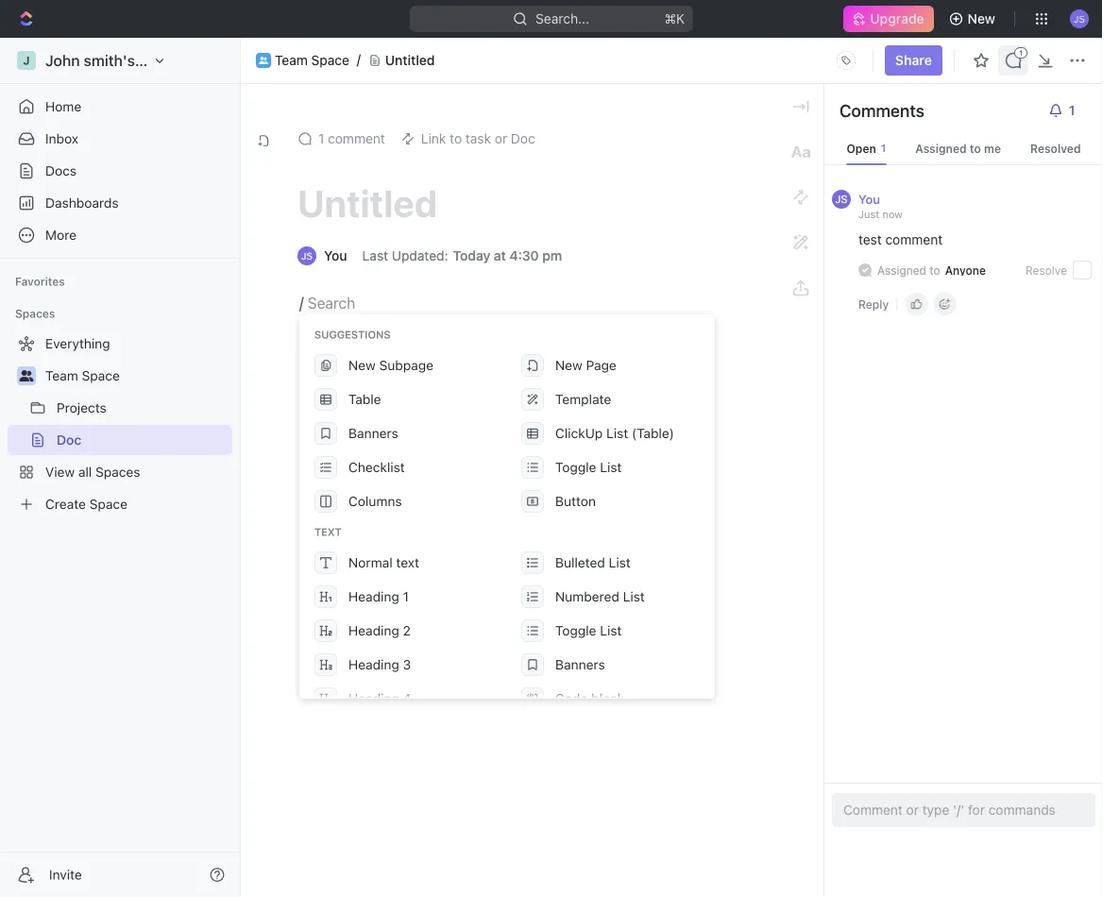 Task type: describe. For each thing, give the bounding box(es) containing it.
normal text
[[349, 555, 419, 571]]

team space for user group image team space link
[[275, 53, 349, 68]]

user group image
[[259, 56, 268, 64]]

user group image
[[19, 370, 34, 382]]

to for assigned to me
[[970, 142, 981, 155]]

favorites
[[15, 275, 65, 288]]

comment for test comment
[[886, 232, 943, 248]]

list up numbered list
[[609, 555, 631, 571]]

spaces
[[15, 307, 55, 320]]

pm
[[542, 248, 562, 264]]

dashboards link
[[8, 188, 232, 218]]

0 horizontal spatial banners
[[349, 426, 398, 441]]

text
[[396, 555, 419, 571]]

home link
[[8, 92, 232, 122]]

favorites button
[[8, 270, 73, 293]]

text
[[315, 526, 342, 538]]

bulleted
[[555, 555, 605, 571]]

at
[[494, 248, 506, 264]]

search...
[[536, 11, 589, 26]]

heading for heading 4
[[349, 691, 399, 707]]

test comment
[[859, 232, 943, 248]]

numbered
[[555, 589, 620, 605]]

team for team space link inside sidebar navigation
[[45, 368, 78, 384]]

sidebar navigation
[[0, 38, 241, 897]]

clickup list (table)
[[555, 426, 674, 441]]

clickup
[[555, 426, 603, 441]]

list right numbered
[[623, 589, 645, 605]]

resolve
[[1026, 264, 1068, 277]]

(table)
[[632, 426, 674, 441]]

numbered list
[[555, 589, 645, 605]]

2 toggle from the top
[[555, 623, 597, 639]]

new button
[[942, 4, 1007, 34]]

just
[[859, 208, 880, 220]]

button
[[555, 494, 596, 509]]

assigned to me
[[916, 142, 1001, 155]]

0 vertical spatial untitled
[[385, 53, 435, 68]]

test
[[859, 232, 882, 248]]

me
[[984, 142, 1001, 155]]

new for new
[[968, 11, 996, 26]]

invite
[[49, 867, 82, 883]]

last updated: today at 4:30 pm
[[362, 248, 562, 264]]

4
[[403, 691, 411, 707]]

new page
[[555, 358, 617, 373]]

team space link for user group image
[[275, 53, 349, 68]]

you just now
[[859, 192, 903, 220]]

dashboards
[[45, 195, 119, 211]]

updated:
[[392, 248, 448, 264]]

space for user group image team space link
[[311, 53, 349, 68]]

you
[[859, 192, 881, 206]]

comment for 1 comment
[[328, 131, 385, 146]]

team for user group image team space link
[[275, 53, 308, 68]]

assigned for assigned to me
[[916, 142, 967, 155]]

resolved
[[1031, 142, 1081, 155]]

heading 4
[[349, 691, 411, 707]]

today
[[453, 248, 491, 264]]

4:30
[[510, 248, 539, 264]]

comments
[[840, 100, 925, 120]]

3
[[403, 657, 411, 673]]

new for new subpage
[[349, 358, 376, 373]]

assigned for assigned to
[[878, 264, 927, 277]]

new subpage
[[349, 358, 434, 373]]

list down the clickup list (table) at right
[[600, 460, 622, 475]]



Task type: locate. For each thing, give the bounding box(es) containing it.
1 comment
[[318, 131, 385, 146]]

2 toggle list from the top
[[555, 623, 622, 639]]

/
[[299, 294, 304, 312]]

0 vertical spatial toggle list
[[555, 460, 622, 475]]

banners up code
[[555, 657, 605, 673]]

heading left 4
[[349, 691, 399, 707]]

template
[[555, 392, 612, 407]]

0 vertical spatial toggle
[[555, 460, 597, 475]]

1 toggle from the top
[[555, 460, 597, 475]]

0 vertical spatial to
[[970, 142, 981, 155]]

heading left 3
[[349, 657, 399, 673]]

team space link
[[275, 53, 349, 68], [45, 361, 229, 391]]

0 vertical spatial assigned
[[916, 142, 967, 155]]

0 vertical spatial 1
[[318, 131, 324, 146]]

0 vertical spatial space
[[311, 53, 349, 68]]

0 horizontal spatial new
[[349, 358, 376, 373]]

block
[[591, 691, 625, 707]]

0 horizontal spatial 1
[[318, 131, 324, 146]]

inbox link
[[8, 124, 232, 154]]

to for assigned to
[[930, 264, 941, 277]]

to
[[970, 142, 981, 155], [930, 264, 941, 277]]

0 vertical spatial team
[[275, 53, 308, 68]]

1 horizontal spatial comment
[[886, 232, 943, 248]]

team space right user group icon
[[45, 368, 120, 384]]

toggle list down numbered
[[555, 623, 622, 639]]

team space for team space link inside sidebar navigation
[[45, 368, 120, 384]]

checklist
[[349, 460, 405, 475]]

1 horizontal spatial new
[[555, 358, 583, 373]]

1 vertical spatial banners
[[555, 657, 605, 673]]

new left page
[[555, 358, 583, 373]]

assigned
[[916, 142, 967, 155], [878, 264, 927, 277]]

2 heading from the top
[[349, 623, 399, 639]]

to left me
[[970, 142, 981, 155]]

heading 1
[[349, 589, 409, 605]]

normal
[[349, 555, 393, 571]]

to down test comment
[[930, 264, 941, 277]]

0 horizontal spatial team
[[45, 368, 78, 384]]

0 horizontal spatial comment
[[328, 131, 385, 146]]

1 vertical spatial 1
[[403, 589, 409, 605]]

toggle up button
[[555, 460, 597, 475]]

team space link inside sidebar navigation
[[45, 361, 229, 391]]

assigned to
[[878, 264, 941, 277]]

1 horizontal spatial team space link
[[275, 53, 349, 68]]

new
[[968, 11, 996, 26], [349, 358, 376, 373], [555, 358, 583, 373]]

⌘k
[[664, 11, 685, 26]]

code
[[555, 691, 588, 707]]

1 heading from the top
[[349, 589, 399, 605]]

0 vertical spatial team space link
[[275, 53, 349, 68]]

2 horizontal spatial new
[[968, 11, 996, 26]]

1
[[318, 131, 324, 146], [403, 589, 409, 605]]

toggle down numbered
[[555, 623, 597, 639]]

toggle
[[555, 460, 597, 475], [555, 623, 597, 639]]

list left (table)
[[607, 426, 628, 441]]

space right user group icon
[[82, 368, 120, 384]]

team inside sidebar navigation
[[45, 368, 78, 384]]

now
[[883, 208, 903, 220]]

suggestions
[[315, 329, 391, 341]]

space for team space link inside sidebar navigation
[[82, 368, 120, 384]]

0 vertical spatial comment
[[328, 131, 385, 146]]

1 vertical spatial to
[[930, 264, 941, 277]]

0 horizontal spatial team space
[[45, 368, 120, 384]]

0 vertical spatial banners
[[349, 426, 398, 441]]

1 vertical spatial team space link
[[45, 361, 229, 391]]

0 horizontal spatial to
[[930, 264, 941, 277]]

0 horizontal spatial team space link
[[45, 361, 229, 391]]

team
[[275, 53, 308, 68], [45, 368, 78, 384]]

space inside sidebar navigation
[[82, 368, 120, 384]]

banners
[[349, 426, 398, 441], [555, 657, 605, 673]]

1 toggle list from the top
[[555, 460, 622, 475]]

inbox
[[45, 131, 78, 146]]

1 horizontal spatial 1
[[403, 589, 409, 605]]

1 vertical spatial assigned
[[878, 264, 927, 277]]

new for new page
[[555, 358, 583, 373]]

new right upgrade
[[968, 11, 996, 26]]

subpage
[[379, 358, 434, 373]]

docs
[[45, 163, 77, 179]]

new inside button
[[968, 11, 996, 26]]

4 heading from the top
[[349, 691, 399, 707]]

3 heading from the top
[[349, 657, 399, 673]]

heading down normal
[[349, 589, 399, 605]]

1 vertical spatial comment
[[886, 232, 943, 248]]

1 vertical spatial untitled
[[298, 181, 438, 225]]

1 vertical spatial team
[[45, 368, 78, 384]]

upgrade link
[[844, 6, 934, 32]]

js
[[836, 193, 848, 205]]

team space right user group image
[[275, 53, 349, 68]]

banners up checklist
[[349, 426, 398, 441]]

2
[[403, 623, 411, 639]]

comment
[[328, 131, 385, 146], [886, 232, 943, 248]]

share
[[896, 52, 932, 68]]

heading for heading 2
[[349, 623, 399, 639]]

space right user group image
[[311, 53, 349, 68]]

team space inside sidebar navigation
[[45, 368, 120, 384]]

table
[[349, 392, 381, 407]]

new down suggestions
[[349, 358, 376, 373]]

open
[[847, 142, 877, 155]]

assigned down test comment
[[878, 264, 927, 277]]

columns
[[349, 494, 402, 509]]

toggle list down the clickup
[[555, 460, 622, 475]]

list
[[607, 426, 628, 441], [600, 460, 622, 475], [609, 555, 631, 571], [623, 589, 645, 605], [600, 623, 622, 639]]

bulleted list
[[555, 555, 631, 571]]

team space
[[275, 53, 349, 68], [45, 368, 120, 384]]

toggle list
[[555, 460, 622, 475], [555, 623, 622, 639]]

untitled
[[385, 53, 435, 68], [298, 181, 438, 225]]

1 horizontal spatial team space
[[275, 53, 349, 68]]

heading for heading 3
[[349, 657, 399, 673]]

heading 3
[[349, 657, 411, 673]]

upgrade
[[870, 11, 925, 26]]

1 vertical spatial team space
[[45, 368, 120, 384]]

space
[[311, 53, 349, 68], [82, 368, 120, 384]]

heading
[[349, 589, 399, 605], [349, 623, 399, 639], [349, 657, 399, 673], [349, 691, 399, 707]]

heading 2
[[349, 623, 411, 639]]

1 horizontal spatial team
[[275, 53, 308, 68]]

team space link for user group icon
[[45, 361, 229, 391]]

1 vertical spatial toggle list
[[555, 623, 622, 639]]

0 vertical spatial team space
[[275, 53, 349, 68]]

1 horizontal spatial to
[[970, 142, 981, 155]]

docs link
[[8, 156, 232, 186]]

list down numbered list
[[600, 623, 622, 639]]

page
[[586, 358, 617, 373]]

reply
[[859, 298, 889, 311]]

last
[[362, 248, 388, 264]]

1 horizontal spatial space
[[311, 53, 349, 68]]

1 vertical spatial toggle
[[555, 623, 597, 639]]

home
[[45, 99, 81, 114]]

heading for heading 1
[[349, 589, 399, 605]]

0 horizontal spatial space
[[82, 368, 120, 384]]

team right user group image
[[275, 53, 308, 68]]

heading left 2
[[349, 623, 399, 639]]

code block
[[555, 691, 625, 707]]

1 vertical spatial space
[[82, 368, 120, 384]]

assigned left me
[[916, 142, 967, 155]]

team right user group icon
[[45, 368, 78, 384]]

1 horizontal spatial banners
[[555, 657, 605, 673]]



Task type: vqa. For each thing, say whether or not it's contained in the screenshot.
first Toggle List from the bottom
yes



